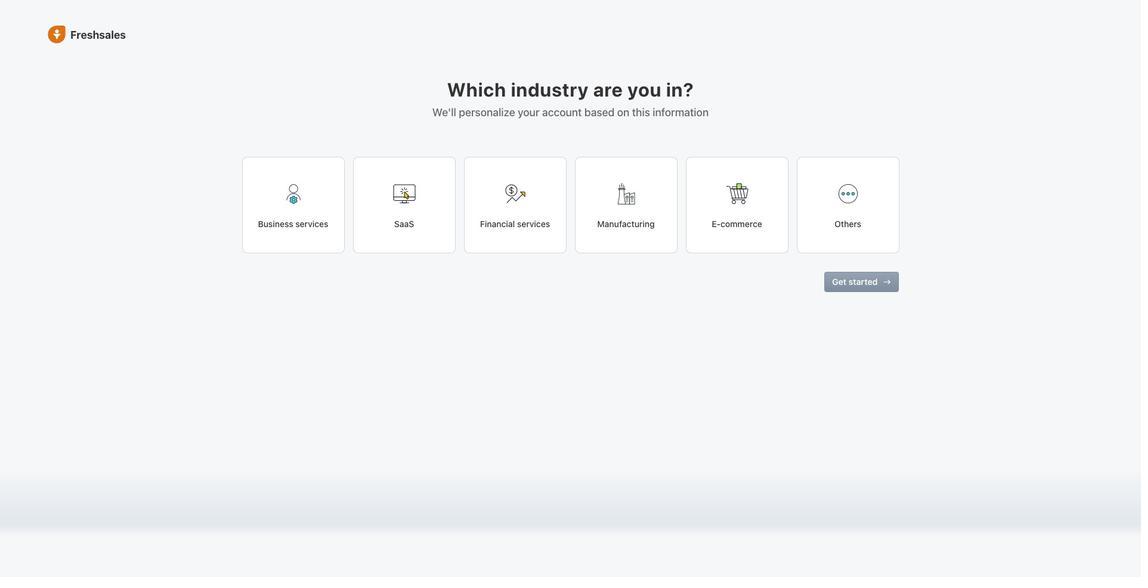 Task type: vqa. For each thing, say whether or not it's contained in the screenshot.
Sales
yes



Task type: describe. For each thing, give the bounding box(es) containing it.
new link
[[354, 146, 506, 161]]

personalize
[[459, 106, 515, 119]]

(sample)
[[485, 252, 516, 261]]

contacted
[[568, 149, 604, 158]]

janesampleton@gmail.com link
[[652, 251, 746, 263]]

manufacturing icon image
[[612, 180, 640, 208]]

an
[[265, 480, 276, 490]]

click to add tags
[[247, 189, 306, 198]]

contacted link
[[506, 146, 658, 161]]

0 horizontal spatial to
[[266, 189, 274, 198]]

which industry are you in? we'll personalize your account based on this information
[[432, 78, 709, 119]]

services for business services
[[296, 219, 328, 229]]

financial services
[[480, 219, 550, 229]]

services for financial services
[[517, 219, 550, 229]]

sales
[[342, 534, 359, 543]]

e-commerce icon image
[[723, 180, 751, 208]]

tags
[[291, 189, 306, 198]]

sales qualified lead
[[235, 147, 317, 157]]

business services icon image
[[279, 180, 308, 208]]

glendale, arizona, usa link
[[238, 252, 320, 261]]

add
[[275, 189, 289, 198]]

an email was sent to jane 10 days ago
[[265, 480, 369, 502]]

lead
[[297, 147, 317, 157]]

sales
[[235, 147, 257, 157]]

view conversation
[[776, 487, 838, 496]]

view
[[776, 487, 792, 496]]

sales qualified lead link
[[235, 141, 327, 158]]

others icon image
[[834, 180, 862, 208]]

1 vertical spatial jane
[[265, 534, 281, 543]]

manufacturing
[[597, 219, 655, 229]]

financial services icon image
[[501, 180, 529, 208]]

account
[[542, 106, 582, 119]]

container_wx8msf4aqz5i3rn1 image
[[241, 485, 253, 497]]

commerce
[[721, 219, 762, 229]]

part
[[304, 534, 317, 543]]

view conversation button
[[770, 481, 843, 501]]

widgetz.io (sample) link
[[445, 252, 516, 261]]

location glendale, arizona, usa
[[238, 240, 320, 261]]

new
[[426, 149, 442, 158]]

any
[[328, 534, 340, 543]]

jane inside an email was sent to jane 10 days ago
[[350, 480, 369, 490]]

this
[[632, 106, 650, 119]]

in?
[[666, 78, 694, 101]]

janesampleton@gmail.com
[[652, 252, 746, 261]]

ago
[[292, 493, 305, 502]]



Task type: locate. For each thing, give the bounding box(es) containing it.
qualified
[[259, 147, 295, 157], [872, 148, 903, 157]]

to inside an email was sent to jane 10 days ago
[[339, 480, 348, 490]]

others
[[835, 219, 861, 229]]

widgetz.io
[[445, 252, 483, 261]]

qualified button
[[810, 146, 962, 160]]

sequence.
[[361, 534, 396, 543]]

qualified inside "qualified" button
[[872, 148, 903, 157]]

location
[[238, 240, 267, 249]]

to left "add"
[[266, 189, 274, 198]]

arizona,
[[273, 252, 302, 261]]

1 services from the left
[[296, 219, 328, 229]]

0 vertical spatial to
[[266, 189, 274, 198]]

1 vertical spatial to
[[339, 480, 348, 490]]

email
[[278, 480, 299, 490]]

is
[[283, 534, 288, 543]]

qualified inside sales qualified lead link
[[259, 147, 295, 157]]

based
[[585, 106, 615, 119]]

1 horizontal spatial jane
[[350, 480, 369, 490]]

e-
[[712, 219, 721, 229]]

0 horizontal spatial jane
[[265, 534, 281, 543]]

phone element
[[7, 526, 31, 550]]

1 horizontal spatial qualified
[[872, 148, 903, 157]]

account widgetz.io (sample)
[[445, 240, 516, 261]]

services up 'usa'
[[296, 219, 328, 229]]

0 vertical spatial jane
[[350, 480, 369, 490]]

freshsales
[[70, 28, 126, 41]]

qualified link
[[810, 146, 962, 160]]

days
[[275, 493, 290, 502]]

1 horizontal spatial to
[[339, 480, 348, 490]]

10
[[265, 493, 273, 502]]

you
[[628, 78, 662, 101]]

0 horizontal spatial qualified
[[259, 147, 295, 157]]

not
[[290, 534, 302, 543]]

information
[[653, 106, 709, 119]]

to right sent
[[339, 480, 348, 490]]

Search your CRM... text field
[[53, 29, 172, 49]]

usa
[[304, 252, 320, 261]]

click
[[247, 189, 265, 198]]

was
[[302, 480, 318, 490]]

interested button
[[658, 146, 810, 160]]

1 horizontal spatial services
[[517, 219, 550, 229]]

interested
[[718, 148, 754, 157]]

saas icon image
[[390, 180, 419, 208]]

jane right sent
[[350, 480, 369, 490]]

saas
[[394, 219, 414, 229]]

services down financial services icon
[[517, 219, 550, 229]]

0 horizontal spatial services
[[296, 219, 328, 229]]

conversation
[[794, 487, 838, 496]]

2 services from the left
[[517, 219, 550, 229]]

are
[[593, 78, 623, 101]]

financial
[[480, 219, 515, 229]]

your
[[518, 106, 540, 119]]

industry
[[511, 78, 589, 101]]

jane is not part of any sales sequence.
[[265, 534, 396, 543]]

email
[[652, 240, 670, 249]]

phone image
[[13, 532, 25, 544]]

business
[[258, 219, 293, 229]]

jane left is
[[265, 534, 281, 543]]

of
[[319, 534, 326, 543]]

we'll
[[432, 106, 456, 119]]

account
[[445, 240, 473, 249]]

sent
[[320, 480, 337, 490]]

e-commerce
[[712, 219, 762, 229]]

on
[[617, 106, 630, 119]]

email janesampleton@gmail.com
[[652, 240, 746, 261]]

which
[[447, 78, 506, 101]]

jane
[[350, 480, 369, 490], [265, 534, 281, 543]]

product logo freshsales image
[[48, 26, 66, 44]]

glendale,
[[238, 252, 271, 261]]

business services
[[258, 219, 328, 229]]

services
[[296, 219, 328, 229], [517, 219, 550, 229]]

to
[[266, 189, 274, 198], [339, 480, 348, 490]]

interested link
[[658, 146, 810, 160]]



